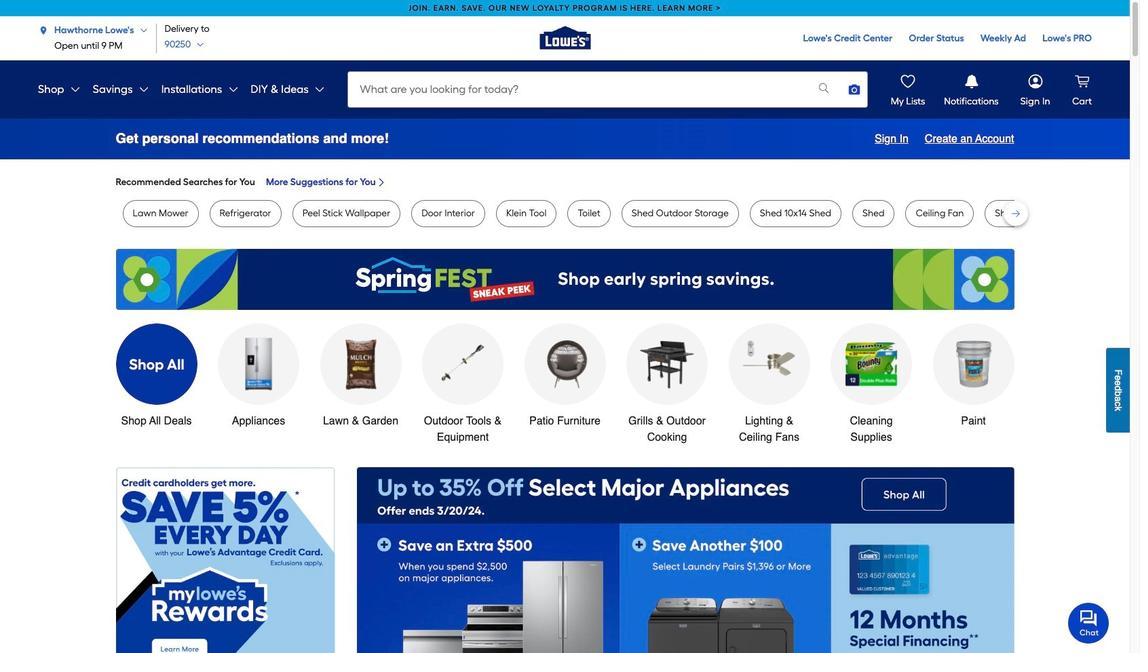 Task type: locate. For each thing, give the bounding box(es) containing it.
lowe's home improvement notification center image
[[962, 72, 981, 91]]

location filled image
[[38, 25, 49, 36]]

outdoor tools & equipment image
[[436, 338, 490, 392]]

0 vertical spatial chevron down image
[[134, 26, 148, 34]]

save 5 percent every day with your lowe's advantage credit card. exclusions apply. image
[[116, 468, 335, 654]]

appliances image
[[232, 338, 286, 392]]

1 horizontal spatial chevron down image
[[309, 84, 325, 95]]

chevron down image
[[134, 26, 148, 34], [309, 84, 325, 95]]

camera image
[[848, 83, 862, 96]]

chevron down image
[[191, 40, 205, 49], [64, 84, 81, 95], [133, 84, 149, 95], [222, 84, 239, 95]]

up to 35 percent off select major appliances. offer ends 3/20/24. image
[[357, 468, 1015, 654]]

lowe's home improvement logo image
[[531, 3, 599, 71]]

arrow left image
[[368, 587, 382, 600]]

lowe's home improvement cart image
[[1073, 72, 1092, 91]]

None search field
[[348, 71, 869, 120]]

search image
[[818, 81, 831, 95]]

shop all deals image
[[116, 324, 197, 406]]

0 horizontal spatial chevron down image
[[134, 26, 148, 34]]



Task type: vqa. For each thing, say whether or not it's contained in the screenshot.
first chevron down icon from right
yes



Task type: describe. For each thing, give the bounding box(es) containing it.
lowe's home improvement lists image
[[899, 72, 918, 91]]

Search Query text field
[[349, 72, 807, 107]]

lowe's home improvement account image
[[1026, 72, 1045, 91]]

chat invite button image
[[1069, 603, 1110, 644]]

shop early spring savings. image
[[116, 249, 1015, 310]]

1 vertical spatial chevron down image
[[309, 84, 325, 95]]

chevron right image
[[376, 177, 387, 188]]

lawn & garden image
[[334, 338, 388, 392]]

patio furniture image
[[538, 338, 592, 392]]



